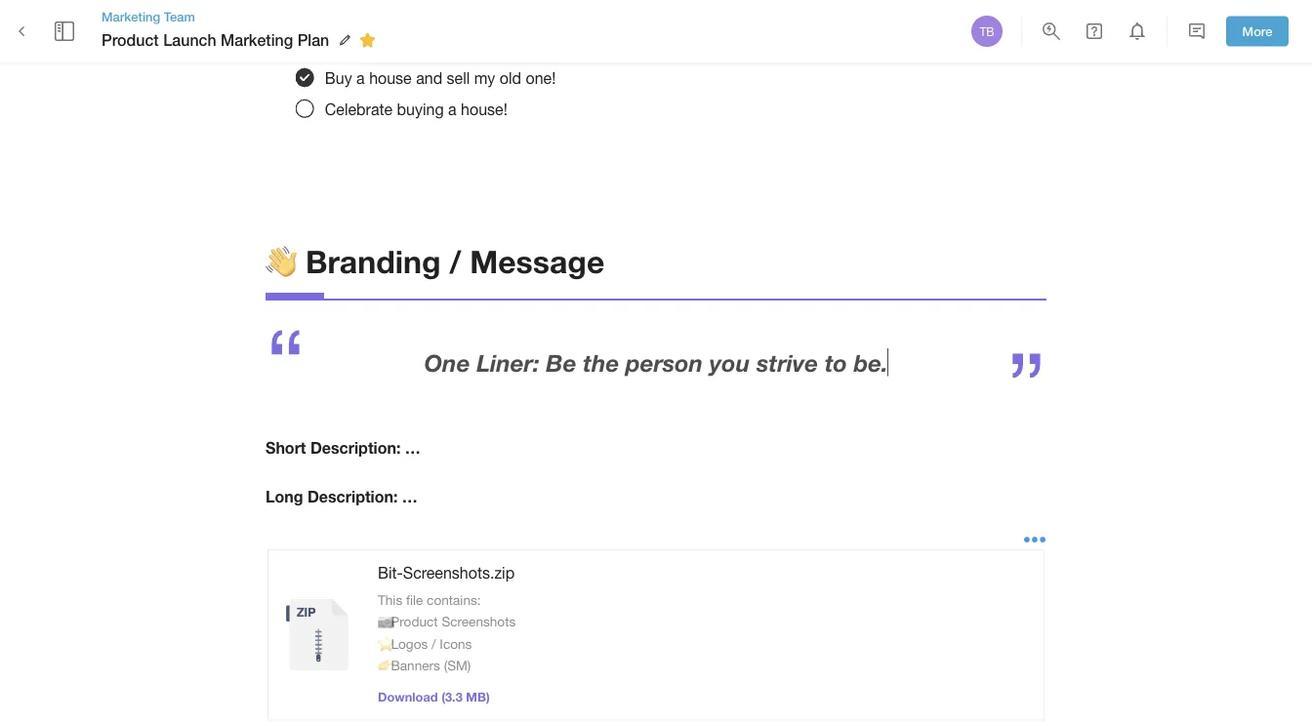 Task type: locate. For each thing, give the bounding box(es) containing it.
file
[[406, 593, 423, 608]]

description: up long description: …
[[310, 439, 401, 458]]

marketing inside 'marketing team' link
[[102, 9, 160, 24]]

and
[[416, 69, 442, 87]]

0 vertical spatial …
[[405, 439, 421, 458]]

0 vertical spatial description:
[[310, 439, 401, 458]]

my
[[474, 69, 495, 87]]

1 horizontal spatial marketing
[[221, 31, 293, 49]]

👋
[[266, 242, 297, 280]]

bit-
[[378, 564, 403, 582]]

product launch marketing plan
[[102, 31, 329, 49]]

bit-screenshots.zip
[[378, 564, 515, 582]]

marketing
[[102, 9, 160, 24], [221, 31, 293, 49]]

/ left message
[[450, 242, 461, 280]]

short description: …
[[266, 439, 421, 458]]

one
[[424, 349, 470, 376]]

1 vertical spatial description:
[[308, 487, 398, 506]]

… up long description: …
[[405, 439, 421, 458]]

description: down short description: …
[[308, 487, 398, 506]]

long
[[266, 487, 303, 506]]

marketing team link
[[102, 8, 382, 25]]

⭐️logos
[[378, 636, 428, 652]]

0 horizontal spatial /
[[432, 636, 436, 652]]

contains:
[[427, 593, 481, 608]]

short
[[266, 439, 306, 458]]

0 horizontal spatial a
[[356, 69, 365, 87]]

icons
[[440, 636, 472, 652]]

1 vertical spatial a
[[448, 100, 457, 118]]

a down "sell"
[[448, 100, 457, 118]]

… for short description: …
[[405, 439, 421, 458]]

1 horizontal spatial a
[[448, 100, 457, 118]]

plan
[[297, 31, 329, 49]]

1 vertical spatial /
[[432, 636, 436, 652]]

👉banners
[[378, 658, 440, 674]]

/ left icons
[[432, 636, 436, 652]]

social
[[363, 38, 406, 56]]

marketing up product
[[102, 9, 160, 24]]

old
[[500, 69, 521, 87]]

marketing down 'marketing team' link
[[221, 31, 293, 49]]

0 horizontal spatial marketing
[[102, 9, 160, 24]]

a right buy
[[356, 69, 365, 87]]

be
[[546, 349, 577, 376]]

…
[[405, 439, 421, 458], [402, 487, 418, 506]]

👋 branding / message
[[266, 242, 605, 280]]

one liner: be the person you strive to be.
[[424, 349, 888, 376]]

celebrate buying a house!
[[325, 100, 508, 118]]

1 vertical spatial …
[[402, 487, 418, 506]]

tb
[[980, 24, 995, 38]]

/
[[450, 242, 461, 280], [432, 636, 436, 652]]

remove favorite image
[[356, 28, 379, 52]]

celebrate
[[325, 100, 393, 118]]

house
[[369, 69, 412, 87]]

team
[[164, 9, 195, 24]]

description:
[[310, 439, 401, 458], [308, 487, 398, 506]]

the
[[583, 349, 619, 376]]

0 vertical spatial marketing
[[102, 9, 160, 24]]

1 horizontal spatial /
[[450, 242, 461, 280]]

tb button
[[969, 13, 1006, 50]]

a
[[356, 69, 365, 87], [448, 100, 457, 118]]

0 vertical spatial /
[[450, 242, 461, 280]]

… up bit-
[[402, 487, 418, 506]]



Task type: describe. For each thing, give the bounding box(es) containing it.
sell
[[447, 69, 470, 87]]

strive
[[757, 349, 818, 376]]

buy a house and sell my old one!
[[325, 69, 556, 87]]

buying
[[397, 100, 444, 118]]

… for long description: …
[[402, 487, 418, 506]]

screenshots.zip
[[403, 564, 515, 582]]

to
[[825, 349, 847, 376]]

3 mil social media impressions
[[325, 38, 542, 56]]

more
[[1243, 24, 1273, 39]]

this
[[378, 593, 402, 608]]

this file contains: 📷product screenshots ⭐️logos / icons 👉banners (sm)
[[378, 593, 516, 674]]

buy
[[325, 69, 352, 87]]

you
[[710, 349, 750, 376]]

1 vertical spatial marketing
[[221, 31, 293, 49]]

media
[[410, 38, 453, 56]]

launch
[[163, 31, 216, 49]]

one!
[[526, 69, 556, 87]]

📷product
[[378, 614, 438, 630]]

marketing team
[[102, 9, 195, 24]]

(sm)
[[444, 658, 471, 674]]

download (3.3 mb)
[[378, 689, 490, 704]]

/ inside this file contains: 📷product screenshots ⭐️logos / icons 👉banners (sm)
[[432, 636, 436, 652]]

house!
[[461, 100, 508, 118]]

message
[[470, 242, 605, 280]]

impressions
[[457, 38, 542, 56]]

more button
[[1226, 16, 1289, 46]]

mil
[[338, 38, 359, 56]]

download (3.3 mb) link
[[378, 689, 490, 704]]

screenshots
[[442, 614, 516, 630]]

person
[[626, 349, 703, 376]]

branding
[[306, 242, 441, 280]]

liner:
[[477, 349, 540, 376]]

mb)
[[466, 689, 490, 704]]

product
[[102, 31, 159, 49]]

be.
[[854, 349, 888, 376]]

download
[[378, 689, 438, 704]]

description: for short
[[310, 439, 401, 458]]

(3.3
[[442, 689, 463, 704]]

long description: …
[[266, 487, 418, 506]]

description: for long
[[308, 487, 398, 506]]

0 vertical spatial a
[[356, 69, 365, 87]]

3
[[325, 38, 334, 56]]



Task type: vqa. For each thing, say whether or not it's contained in the screenshot.
Buy a house and sell my old one!
yes



